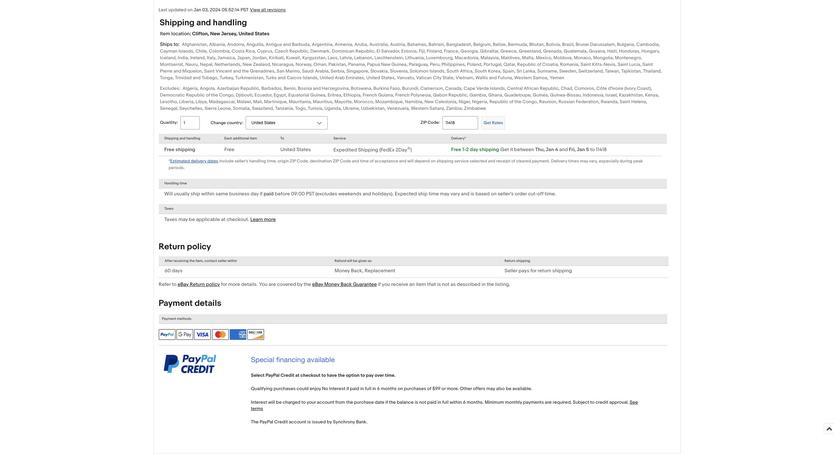 Task type: describe. For each thing, give the bounding box(es) containing it.
islands, up the city
[[430, 68, 446, 74]]

shipping up pays
[[516, 259, 530, 263]]

of inside afghanistan, albania, andorra, anguilla, antigua and barbuda, argentina, armenia, aruba, australia, austria, bahamas, bahrain, bangladesh, belgium, belize, bermuda, bhutan, bolivia, brazil, brunei darussalam, bulgaria, cambodia, cayman islands, chile, colombia, costa rica, cyprus, czech republic, denmark, dominican republic, el salvador, estonia, fiji, finland, france, georgia, gibraltar, greece, greenland, grenada, guatemala, guyana, haiti, honduras, hungary, iceland, india, ireland, italy, jamaica, japan, jordan, kiribati, kuwait, kyrgyzstan, laos, latvia, lebanon, liechtenstein, lithuania, luxembourg, macedonia, malaysia, maldives, malta, mexico, moldova, monaco, mongolia, montenegro, montserrat, nauru, nepal, netherlands, new zealand, nicaragua, norway, oman, pakistan, panama, papua new guinea, paraguay, peru, philippines, poland, portugal, qatar, republic of croatia, romania, saint kitts-nevis, saint lucia, saint pierre and miquelon, saint vincent and the grenadines, san marino, saudi arabia, serbia, singapore, slovakia, slovenia, solomon islands, south africa, south korea, spain, sri lanka, suriname, sweden, switzerland, taiwan, tajikistan, thailand, tonga, trinidad and tobago, turkey, turkmenistan, turks and caicos islands, united arab emirates, united states, vanuatu, vatican city state, vietnam, wallis and futuna, western samoa, yemen
[[537, 62, 541, 67]]

malawi,
[[237, 99, 252, 105]]

given
[[358, 259, 367, 263]]

0 vertical spatial paid
[[264, 191, 274, 197]]

item,
[[196, 259, 204, 263]]

0 horizontal spatial guinea,
[[310, 92, 327, 98]]

1 vertical spatial within
[[228, 259, 237, 263]]

zambia,
[[446, 106, 463, 111]]

that
[[427, 281, 436, 288]]

2 ebay from the left
[[312, 281, 323, 288]]

mexico,
[[536, 55, 553, 61]]

0 horizontal spatial at
[[221, 216, 226, 223]]

and down san
[[278, 75, 286, 81]]

united down slovakia,
[[366, 75, 380, 81]]

1 horizontal spatial jan
[[546, 146, 554, 153]]

may inside include seller's handling time, origin zip code, destination zip code and time of acceptance and will depend on shipping service selected and receipt of cleared payment. delivery times may vary, especially during peak periods.
[[580, 159, 588, 164]]

the left listing.
[[487, 281, 494, 288]]

islands, up india,
[[179, 48, 195, 54]]

0 vertical spatial as
[[368, 259, 372, 263]]

discover image
[[248, 329, 264, 340]]

free for free
[[224, 146, 235, 153]]

times
[[568, 159, 579, 164]]

google pay image
[[176, 329, 193, 340]]

australia,
[[369, 42, 389, 47]]

be for taxes may be applicable at checkout. learn more
[[189, 216, 195, 223]]

2 purchases from the left
[[404, 386, 426, 392]]

saint up tobago,
[[204, 68, 215, 74]]

comoros,
[[575, 86, 596, 91]]

if left the you
[[378, 281, 381, 288]]

burundi,
[[402, 86, 419, 91]]

include seller's handling time, origin zip code, destination zip code and time of acceptance and will depend on shipping service selected and receipt of cleared payment. delivery times may vary, especially during peak periods.
[[169, 159, 643, 171]]

03,
[[202, 7, 209, 13]]

costa
[[232, 48, 245, 54]]

and right vary on the top
[[461, 191, 470, 197]]

receive
[[391, 281, 408, 288]]

is right that
[[437, 281, 441, 288]]

dates
[[207, 159, 218, 164]]

0 horizontal spatial republic
[[186, 92, 205, 98]]

0 vertical spatial states
[[255, 31, 270, 37]]

shipping inside expedited shipping (fedex 2day ® )
[[358, 147, 378, 153]]

laos,
[[328, 55, 339, 61]]

togo,
[[295, 106, 307, 111]]

islands, inside algeria, angola, azerbaijan republic, barbados, benin, bosnia and herzegovina, botswana, burkina faso, burundi, cameroon, canada, cape verde islands, central african republic, chad, comoros, côte d'ivoire (ivory coast), democratic republic of the congo, djibouti, ecuador, egypt, equatorial guinea, eritrea, ethiopia, french guiana, french polynesia, gabon republic, gambia, ghana, guadeloupe, guinea, guinea-bissau, indonesia, israel, kazakhstan, kenya, lesotho, liberia, libya, madagascar, malawi, mali, martinique, mauritania, mauritius, mayotte, morocco, mozambique, namibia, new caledonia, niger, nigeria, republic of the congo, reunion, russian federation, rwanda, saint helena, senegal, seychelles, sierra leone, somalia, swaziland, tanzania, togo, tunisia, uganda, ukraine, uzbekistan, venezuela, western sahara, zambia, zimbabwe
[[490, 86, 506, 91]]

1 vertical spatial item
[[416, 281, 426, 288]]

0 vertical spatial shipping and handling
[[160, 18, 247, 28]]

saint down montenegro,
[[618, 62, 628, 67]]

be right also in the right of the page
[[506, 386, 512, 392]]

burkina
[[374, 86, 389, 91]]

to right refer
[[172, 281, 177, 288]]

0 vertical spatial time.
[[545, 191, 556, 197]]

republic, down canada,
[[449, 92, 469, 98]]

new down liechtenstein,
[[381, 62, 391, 67]]

saint up thailand, on the top of page
[[643, 62, 653, 67]]

purchase
[[354, 400, 374, 405]]

0 horizontal spatial time.
[[385, 373, 396, 378]]

ebay money back guarantee link
[[312, 281, 377, 288]]

be for refund will be given as
[[353, 259, 358, 263]]

on right months
[[398, 386, 403, 392]]

checkout.
[[227, 216, 249, 223]]

0 horizontal spatial jan
[[194, 7, 201, 13]]

pakistan,
[[329, 62, 347, 67]]

1 ship from the left
[[191, 191, 200, 197]]

get rates
[[484, 120, 503, 126]]

reunion,
[[539, 99, 558, 105]]

djibouti,
[[236, 92, 254, 98]]

visa image
[[194, 329, 211, 340]]

libya,
[[196, 99, 208, 105]]

1 ebay from the left
[[178, 281, 189, 288]]

0 horizontal spatial day
[[251, 191, 259, 197]]

republic, up lebanon,
[[356, 48, 376, 54]]

nicaragua,
[[272, 62, 295, 67]]

and down 'miquelon,'
[[193, 75, 201, 81]]

special financing available
[[251, 356, 335, 364]]

estimated delivery dates link
[[170, 158, 218, 164]]

2 horizontal spatial within
[[450, 400, 462, 405]]

of down "angola,"
[[206, 92, 210, 98]]

is right balance
[[415, 400, 418, 405]]

canada,
[[445, 86, 463, 91]]

0 horizontal spatial handling
[[186, 136, 200, 141]]

1 purchases from the left
[[274, 386, 296, 392]]

0 vertical spatial are
[[269, 281, 276, 288]]

will inside include seller's handling time, origin zip code, destination zip code and time of acceptance and will depend on shipping service selected and receipt of cleared payment. delivery times may vary, especially during peak periods.
[[407, 159, 414, 164]]

new up albania,
[[210, 31, 220, 37]]

lesotho,
[[160, 99, 178, 105]]

is left based
[[471, 191, 475, 197]]

see terms link
[[251, 400, 638, 412]]

the right from
[[346, 400, 353, 405]]

of right the receipt
[[512, 159, 515, 164]]

to left pay
[[361, 373, 365, 378]]

in down $99
[[438, 400, 441, 405]]

if right date
[[386, 400, 388, 405]]

and up clifton,
[[196, 18, 211, 28]]

free for free 1-2 day shipping
[[451, 146, 461, 153]]

arab
[[335, 75, 345, 81]]

switzerland,
[[579, 68, 604, 74]]

2 horizontal spatial paid
[[427, 400, 437, 405]]

iceland,
[[160, 55, 177, 61]]

new down japan,
[[243, 62, 252, 67]]

time,
[[267, 159, 277, 164]]

chile,
[[196, 48, 208, 54]]

each
[[224, 136, 232, 141]]

2 horizontal spatial guinea,
[[533, 92, 549, 98]]

to left 'your'
[[302, 400, 306, 405]]

shipping up estimated
[[176, 146, 195, 153]]

0 horizontal spatial congo,
[[219, 92, 235, 98]]

details
[[195, 298, 221, 309]]

republic, up djibouti,
[[240, 86, 260, 91]]

egypt,
[[274, 92, 287, 98]]

ecuador,
[[255, 92, 273, 98]]

of down expedited shipping (fedex 2day ® )
[[370, 159, 374, 164]]

paypal for the
[[260, 419, 273, 425]]

2024
[[210, 7, 221, 13]]

bhutan,
[[529, 42, 545, 47]]

the paypal credit account is issued by synchrony bank.
[[251, 419, 368, 425]]

change
[[211, 120, 226, 126]]

1 vertical spatial full
[[442, 400, 449, 405]]

2 ship from the left
[[418, 191, 428, 197]]

the right have
[[338, 373, 345, 378]]

1 horizontal spatial return
[[190, 281, 205, 288]]

also
[[496, 386, 505, 392]]

emirates,
[[346, 75, 365, 81]]

1 horizontal spatial interest
[[329, 386, 346, 392]]

bosnia
[[298, 86, 312, 91]]

2 horizontal spatial time
[[429, 191, 439, 197]]

2 south from the left
[[475, 68, 487, 74]]

in down pay
[[373, 386, 376, 392]]

periods.
[[169, 165, 185, 171]]

may left vary on the top
[[440, 191, 450, 197]]

1 horizontal spatial more
[[264, 216, 276, 223]]

may left applicable
[[178, 216, 188, 223]]

Quantity: text field
[[181, 116, 200, 130]]

0 vertical spatial money
[[335, 268, 350, 274]]

0 horizontal spatial 6
[[377, 386, 380, 392]]

cayman
[[160, 48, 177, 54]]

arabia,
[[315, 68, 330, 74]]

denmark,
[[311, 48, 331, 54]]

ships
[[160, 41, 173, 48]]

american express image
[[230, 329, 246, 340]]

interest will be charged to your account from the purchase date if the balance is not paid in full within 6 months. minimum monthly payments are required. subject to credit approval.
[[251, 400, 630, 405]]

before
[[275, 191, 290, 197]]

ZIP Code: text field
[[443, 116, 478, 130]]

and up "czech"
[[283, 42, 291, 47]]

haiti,
[[607, 48, 618, 54]]

credit
[[596, 400, 608, 405]]

1 vertical spatial seller's
[[498, 191, 514, 197]]

0 vertical spatial shipping
[[160, 18, 195, 28]]

1 horizontal spatial as
[[451, 281, 456, 288]]

1 horizontal spatial at
[[295, 373, 300, 378]]

the down "guadeloupe,"
[[515, 99, 522, 105]]

master card image
[[212, 329, 229, 340]]

®
[[407, 146, 411, 150]]

0 vertical spatial day
[[470, 146, 478, 153]]

1 vertical spatial states
[[297, 146, 311, 153]]

andorra,
[[227, 42, 245, 47]]

get for get rates
[[484, 120, 491, 126]]

1 horizontal spatial by
[[327, 419, 332, 425]]

liberia,
[[179, 99, 195, 105]]

on right updated
[[187, 7, 193, 13]]

handling inside include seller's handling time, origin zip code, destination zip code and time of acceptance and will depend on shipping service selected and receipt of cleared payment. delivery times may vary, especially during peak periods.
[[249, 159, 266, 164]]

between
[[514, 146, 534, 153]]

saint down monaco, on the right
[[581, 62, 591, 67]]

the down "angola,"
[[211, 92, 218, 98]]

algeria, angola, azerbaijan republic, barbados, benin, bosnia and herzegovina, botswana, burkina faso, burundi, cameroon, canada, cape verde islands, central african republic, chad, comoros, côte d'ivoire (ivory coast), democratic republic of the congo, djibouti, ecuador, egypt, equatorial guinea, eritrea, ethiopia, french guiana, french polynesia, gabon republic, gambia, ghana, guadeloupe, guinea, guinea-bissau, indonesia, israel, kazakhstan, kenya, lesotho, liberia, libya, madagascar, malawi, mali, martinique, mauritania, mauritius, mayotte, morocco, mozambique, namibia, new caledonia, niger, nigeria, republic of the congo, reunion, russian federation, rwanda, saint helena, senegal, seychelles, sierra leone, somalia, swaziland, tanzania, togo, tunisia, uganda, ukraine, uzbekistan, venezuela, western sahara, zambia, zimbabwe
[[160, 86, 659, 111]]

1 south from the left
[[447, 68, 459, 74]]

0 vertical spatial full
[[365, 386, 371, 392]]

item location: clifton, new jersey, united states
[[160, 31, 270, 37]]

shipping inside include seller's handling time, origin zip code, destination zip code and time of acceptance and will depend on shipping service selected and receipt of cleared payment. delivery times may vary, especially during peak periods.
[[437, 159, 454, 164]]

maldives,
[[501, 55, 521, 61]]

philippines,
[[442, 62, 466, 67]]

0 horizontal spatial time
[[180, 181, 187, 186]]

and right code
[[352, 159, 359, 164]]

if left "before"
[[260, 191, 263, 197]]

include
[[219, 159, 234, 164]]

0 horizontal spatial item
[[250, 136, 257, 141]]

jersey,
[[221, 31, 238, 37]]

azerbaijan
[[217, 86, 239, 91]]

refer
[[159, 281, 171, 288]]

republic, up guinea-
[[540, 86, 560, 91]]

barbuda,
[[292, 42, 311, 47]]

is left issued
[[307, 419, 311, 425]]

ukraine,
[[343, 106, 360, 111]]

months
[[381, 386, 397, 392]]

view all revisions link
[[249, 7, 286, 13]]

2 horizontal spatial zip
[[421, 120, 427, 125]]

taxes may be applicable at checkout. learn more
[[164, 216, 276, 223]]

taxes for taxes may be applicable at checkout. learn more
[[164, 216, 177, 223]]

greenland,
[[519, 48, 542, 54]]

the inside afghanistan, albania, andorra, anguilla, antigua and barbuda, argentina, armenia, aruba, australia, austria, bahamas, bahrain, bangladesh, belgium, belize, bermuda, bhutan, bolivia, brazil, brunei darussalam, bulgaria, cambodia, cayman islands, chile, colombia, costa rica, cyprus, czech republic, denmark, dominican republic, el salvador, estonia, fiji, finland, france, georgia, gibraltar, greece, greenland, grenada, guatemala, guyana, haiti, honduras, hungary, iceland, india, ireland, italy, jamaica, japan, jordan, kiribati, kuwait, kyrgyzstan, laos, latvia, lebanon, liechtenstein, lithuania, luxembourg, macedonia, malaysia, maldives, malta, mexico, moldova, monaco, mongolia, montenegro, montserrat, nauru, nepal, netherlands, new zealand, nicaragua, norway, oman, pakistan, panama, papua new guinea, paraguay, peru, philippines, poland, portugal, qatar, republic of croatia, romania, saint kitts-nevis, saint lucia, saint pierre and miquelon, saint vincent and the grenadines, san marino, saudi arabia, serbia, singapore, slovakia, slovenia, solomon islands, south africa, south korea, spain, sri lanka, suriname, sweden, switzerland, taiwan, tajikistan, thailand, tonga, trinidad and tobago, turkey, turkmenistan, turks and caicos islands, united arab emirates, united states, vanuatu, vatican city state, vietnam, wallis and futuna, western samoa, yemen
[[242, 68, 249, 74]]

and right 4
[[560, 146, 568, 153]]

credit for at
[[281, 373, 294, 378]]

get for get it between thu, jan 4 and fri, jan 5 to 11418
[[500, 146, 509, 153]]

israel,
[[606, 92, 618, 98]]

city
[[433, 75, 442, 81]]

senegal,
[[160, 106, 178, 111]]

1 vertical spatial interest
[[251, 400, 267, 405]]

the left item,
[[190, 259, 195, 263]]

in up purchase
[[360, 386, 364, 392]]

to left credit
[[590, 400, 595, 405]]

moldova,
[[554, 55, 573, 61]]

0 vertical spatial account
[[317, 400, 334, 405]]

code,
[[297, 159, 309, 164]]

1 horizontal spatial zip
[[333, 159, 339, 164]]

1 horizontal spatial not
[[442, 281, 450, 288]]

tanzania,
[[275, 106, 294, 111]]

shipping right return
[[553, 268, 572, 274]]

months.
[[467, 400, 484, 405]]

and down netherlands,
[[233, 68, 241, 74]]

sahara,
[[430, 106, 445, 111]]

zealand,
[[253, 62, 271, 67]]

1 vertical spatial congo,
[[523, 99, 538, 105]]

1 horizontal spatial are
[[545, 400, 552, 405]]

republic, down barbuda,
[[289, 48, 309, 54]]

methods
[[177, 317, 191, 321]]

mongolia,
[[593, 55, 614, 61]]

armenia,
[[335, 42, 354, 47]]

payment methods
[[162, 317, 191, 321]]

to right '5'
[[590, 146, 595, 153]]

during
[[620, 159, 633, 164]]

in right described
[[482, 281, 486, 288]]

return for return shipping
[[505, 259, 516, 263]]

of left $99
[[427, 386, 431, 392]]

western inside algeria, angola, azerbaijan republic, barbados, benin, bosnia and herzegovina, botswana, burkina faso, burundi, cameroon, canada, cape verde islands, central african republic, chad, comoros, côte d'ivoire (ivory coast), democratic republic of the congo, djibouti, ecuador, egypt, equatorial guinea, eritrea, ethiopia, french guiana, french polynesia, gabon republic, gambia, ghana, guadeloupe, guinea, guinea-bissau, indonesia, israel, kazakhstan, kenya, lesotho, liberia, libya, madagascar, malawi, mali, martinique, mauritania, mauritius, mayotte, morocco, mozambique, namibia, new caledonia, niger, nigeria, republic of the congo, reunion, russian federation, rwanda, saint helena, senegal, seychelles, sierra leone, somalia, swaziland, tanzania, togo, tunisia, uganda, ukraine, uzbekistan, venezuela, western sahara, zambia, zimbabwe
[[411, 106, 429, 111]]

2
[[466, 146, 469, 153]]

san
[[277, 68, 285, 74]]

1 vertical spatial policy
[[206, 281, 220, 288]]

payment for payment details
[[159, 298, 193, 309]]

0 horizontal spatial account
[[289, 419, 306, 425]]

the right covered
[[304, 281, 311, 288]]

if down option
[[347, 386, 349, 392]]

0 vertical spatial pst
[[241, 7, 249, 13]]



Task type: vqa. For each thing, say whether or not it's contained in the screenshot.
Back,
yes



Task type: locate. For each thing, give the bounding box(es) containing it.
within left the same
[[201, 191, 215, 197]]

yemen
[[550, 75, 564, 81]]

paypal right select
[[266, 373, 280, 378]]

paypal image
[[159, 329, 175, 340]]

on inside include seller's handling time, origin zip code, destination zip code and time of acceptance and will depend on shipping service selected and receipt of cleared payment. delivery times may vary, especially during peak periods.
[[431, 159, 436, 164]]

caledonia,
[[435, 99, 458, 105]]

within right seller
[[228, 259, 237, 263]]

nevis,
[[604, 62, 617, 67]]

romania,
[[560, 62, 580, 67]]

1 vertical spatial paypal
[[260, 419, 273, 425]]

at
[[221, 216, 226, 223], [295, 373, 300, 378]]

2 vertical spatial paid
[[427, 400, 437, 405]]

seller
[[505, 268, 518, 274]]

of down mexico,
[[537, 62, 541, 67]]

0 vertical spatial taxes
[[164, 207, 174, 211]]

are right you
[[269, 281, 276, 288]]

kiribati,
[[269, 55, 285, 61]]

lebanon,
[[354, 55, 374, 61]]

0 vertical spatial handling
[[213, 18, 247, 28]]

0 vertical spatial get
[[484, 120, 491, 126]]

kenya,
[[645, 92, 659, 98]]

will for to
[[268, 400, 275, 405]]

2 horizontal spatial will
[[407, 159, 414, 164]]

1 vertical spatial time.
[[385, 373, 396, 378]]

guinea, up reunion,
[[533, 92, 549, 98]]

issued
[[312, 419, 326, 425]]

full down or
[[442, 400, 449, 405]]

1 horizontal spatial seller's
[[498, 191, 514, 197]]

1 horizontal spatial french
[[395, 92, 410, 98]]

namibia,
[[405, 99, 424, 105]]

0 horizontal spatial by
[[297, 281, 303, 288]]

antigua
[[266, 42, 282, 47]]

0 horizontal spatial zip
[[290, 159, 296, 164]]

day right 2
[[470, 146, 478, 153]]

mali,
[[253, 99, 263, 105]]

1 vertical spatial not
[[419, 400, 426, 405]]

an
[[410, 281, 415, 288]]

kazakhstan,
[[619, 92, 644, 98]]

islands, up the ghana,
[[490, 86, 506, 91]]

1 vertical spatial paid
[[350, 386, 359, 392]]

return for return policy
[[159, 242, 185, 252]]

bahrain,
[[429, 42, 445, 47]]

pst
[[241, 7, 249, 13], [306, 191, 314, 197]]

on right depend
[[431, 159, 436, 164]]

may left also in the right of the page
[[487, 386, 495, 392]]

côte
[[597, 86, 607, 91]]

peru,
[[430, 62, 441, 67]]

0 vertical spatial 6
[[377, 386, 380, 392]]

new down polynesia,
[[425, 99, 434, 105]]

afghanistan, albania, andorra, anguilla, antigua and barbuda, argentina, armenia, aruba, australia, austria, bahamas, bahrain, bangladesh, belgium, belize, bermuda, bhutan, bolivia, brazil, brunei darussalam, bulgaria, cambodia, cayman islands, chile, colombia, costa rica, cyprus, czech republic, denmark, dominican republic, el salvador, estonia, fiji, finland, france, georgia, gibraltar, greece, greenland, grenada, guatemala, guyana, haiti, honduras, hungary, iceland, india, ireland, italy, jamaica, japan, jordan, kiribati, kuwait, kyrgyzstan, laos, latvia, lebanon, liechtenstein, lithuania, luxembourg, macedonia, malaysia, maldives, malta, mexico, moldova, monaco, mongolia, montenegro, montserrat, nauru, nepal, netherlands, new zealand, nicaragua, norway, oman, pakistan, panama, papua new guinea, paraguay, peru, philippines, poland, portugal, qatar, republic of croatia, romania, saint kitts-nevis, saint lucia, saint pierre and miquelon, saint vincent and the grenadines, san marino, saudi arabia, serbia, singapore, slovakia, slovenia, solomon islands, south africa, south korea, spain, sri lanka, suriname, sweden, switzerland, taiwan, tajikistan, thailand, tonga, trinidad and tobago, turkey, turkmenistan, turks and caicos islands, united arab emirates, united states, vanuatu, vatican city state, vietnam, wallis and futuna, western samoa, yemen
[[160, 42, 662, 81]]

shipping up selected
[[479, 146, 499, 153]]

ebay
[[178, 281, 189, 288], [312, 281, 323, 288]]

1 horizontal spatial paid
[[350, 386, 359, 392]]

2 vertical spatial return
[[190, 281, 205, 288]]

rates
[[492, 120, 503, 126]]

somalia,
[[233, 106, 251, 111]]

0 vertical spatial within
[[201, 191, 215, 197]]

states up anguilla,
[[255, 31, 270, 37]]

terms
[[251, 406, 263, 412]]

1 horizontal spatial will
[[347, 259, 352, 263]]

1 horizontal spatial account
[[317, 400, 334, 405]]

mauritius,
[[313, 99, 334, 105]]

0 horizontal spatial for
[[221, 281, 227, 288]]

shipping up free shipping
[[164, 136, 179, 141]]

by right covered
[[297, 281, 303, 288]]

1 vertical spatial shipping and handling
[[164, 136, 200, 141]]

0 vertical spatial credit
[[281, 373, 294, 378]]

united down arabia,
[[320, 75, 334, 81]]

0 horizontal spatial seller's
[[235, 159, 248, 164]]

after
[[165, 259, 173, 263]]

0 horizontal spatial ship
[[191, 191, 200, 197]]

gabon
[[433, 92, 448, 98]]

1 horizontal spatial pst
[[306, 191, 314, 197]]

more right learn
[[264, 216, 276, 223]]

1 vertical spatial credit
[[274, 419, 288, 425]]

will right refund
[[347, 259, 352, 263]]

1 vertical spatial as
[[451, 281, 456, 288]]

western inside afghanistan, albania, andorra, anguilla, antigua and barbuda, argentina, armenia, aruba, australia, austria, bahamas, bahrain, bangladesh, belgium, belize, bermuda, bhutan, bolivia, brazil, brunei darussalam, bulgaria, cambodia, cayman islands, chile, colombia, costa rica, cyprus, czech republic, denmark, dominican republic, el salvador, estonia, fiji, finland, france, georgia, gibraltar, greece, greenland, grenada, guatemala, guyana, haiti, honduras, hungary, iceland, india, ireland, italy, jamaica, japan, jordan, kiribati, kuwait, kyrgyzstan, laos, latvia, lebanon, liechtenstein, lithuania, luxembourg, macedonia, malaysia, maldives, malta, mexico, moldova, monaco, mongolia, montenegro, montserrat, nauru, nepal, netherlands, new zealand, nicaragua, norway, oman, pakistan, panama, papua new guinea, paraguay, peru, philippines, poland, portugal, qatar, republic of croatia, romania, saint kitts-nevis, saint lucia, saint pierre and miquelon, saint vincent and the grenadines, san marino, saudi arabia, serbia, singapore, slovakia, slovenia, solomon islands, south africa, south korea, spain, sri lanka, suriname, sweden, switzerland, taiwan, tajikistan, thailand, tonga, trinidad and tobago, turkey, turkmenistan, turks and caicos islands, united arab emirates, united states, vanuatu, vatican city state, vietnam, wallis and futuna, western samoa, yemen
[[514, 75, 532, 81]]

and down the montserrat,
[[174, 68, 181, 74]]

order
[[515, 191, 527, 197]]

1 vertical spatial are
[[545, 400, 552, 405]]

colombia,
[[209, 48, 231, 54]]

time
[[360, 159, 369, 164], [180, 181, 187, 186], [429, 191, 439, 197]]

1 horizontal spatial for
[[531, 268, 537, 274]]

be left charged
[[276, 400, 282, 405]]

honduras,
[[619, 48, 641, 54]]

fiji,
[[419, 48, 426, 54]]

saint inside algeria, angola, azerbaijan republic, barbados, benin, bosnia and herzegovina, botswana, burkina faso, burundi, cameroon, canada, cape verde islands, central african republic, chad, comoros, côte d'ivoire (ivory coast), democratic republic of the congo, djibouti, ecuador, egypt, equatorial guinea, eritrea, ethiopia, french guiana, french polynesia, gabon republic, gambia, ghana, guadeloupe, guinea, guinea-bissau, indonesia, israel, kazakhstan, kenya, lesotho, liberia, libya, madagascar, malawi, mali, martinique, mauritania, mauritius, mayotte, morocco, mozambique, namibia, new caledonia, niger, nigeria, republic of the congo, reunion, russian federation, rwanda, saint helena, senegal, seychelles, sierra leone, somalia, swaziland, tanzania, togo, tunisia, uganda, ukraine, uzbekistan, venezuela, western sahara, zambia, zimbabwe
[[620, 99, 630, 105]]

by right issued
[[327, 419, 332, 425]]

service
[[334, 136, 346, 141]]

jan left 03,
[[194, 7, 201, 13]]

1 horizontal spatial ship
[[418, 191, 428, 197]]

republic down algeria,
[[186, 92, 205, 98]]

0 horizontal spatial ebay
[[178, 281, 189, 288]]

seller's inside include seller's handling time, origin zip code, destination zip code and time of acceptance and will depend on shipping service selected and receipt of cleared payment. delivery times may vary, especially during peak periods.
[[235, 159, 248, 164]]

handling
[[164, 181, 179, 186]]

slovenia,
[[390, 68, 409, 74]]

at left checkout
[[295, 373, 300, 378]]

1 vertical spatial at
[[295, 373, 300, 378]]

free for free shipping
[[164, 146, 174, 153]]

3 free from the left
[[451, 146, 461, 153]]

and right bosnia
[[313, 86, 321, 91]]

0 horizontal spatial are
[[269, 281, 276, 288]]

view
[[250, 7, 260, 13]]

2 horizontal spatial jan
[[577, 146, 585, 153]]

be left given
[[353, 259, 358, 263]]

within down more.
[[450, 400, 462, 405]]

get inside button
[[484, 120, 491, 126]]

1 horizontal spatial free
[[224, 146, 235, 153]]

(fedex
[[379, 147, 395, 153]]

south up wallis
[[475, 68, 487, 74]]

1 horizontal spatial 6
[[463, 400, 466, 405]]

brazil,
[[562, 42, 575, 47]]

1 vertical spatial for
[[221, 281, 227, 288]]

cape
[[464, 86, 475, 91]]

0 horizontal spatial pst
[[241, 7, 249, 13]]

account down charged
[[289, 419, 306, 425]]

paid
[[264, 191, 274, 197], [350, 386, 359, 392], [427, 400, 437, 405]]

0 horizontal spatial purchases
[[274, 386, 296, 392]]

0 horizontal spatial as
[[368, 259, 372, 263]]

0 horizontal spatial interest
[[251, 400, 267, 405]]

1 vertical spatial republic
[[186, 92, 205, 98]]

handling down quantity: text field
[[186, 136, 200, 141]]

vary
[[451, 191, 460, 197]]

1 horizontal spatial get
[[500, 146, 509, 153]]

get left rates
[[484, 120, 491, 126]]

1 french from the left
[[363, 92, 377, 98]]

0 horizontal spatial get
[[484, 120, 491, 126]]

0 vertical spatial western
[[514, 75, 532, 81]]

states up 'code,'
[[297, 146, 311, 153]]

0 horizontal spatial not
[[419, 400, 426, 405]]

india,
[[178, 55, 189, 61]]

african
[[524, 86, 539, 91]]

payment for payment methods
[[162, 317, 176, 321]]

republic inside afghanistan, albania, andorra, anguilla, antigua and barbuda, argentina, armenia, aruba, australia, austria, bahamas, bahrain, bangladesh, belgium, belize, bermuda, bhutan, bolivia, brazil, brunei darussalam, bulgaria, cambodia, cayman islands, chile, colombia, costa rica, cyprus, czech republic, denmark, dominican republic, el salvador, estonia, fiji, finland, france, georgia, gibraltar, greece, greenland, grenada, guatemala, guyana, haiti, honduras, hungary, iceland, india, ireland, italy, jamaica, japan, jordan, kiribati, kuwait, kyrgyzstan, laos, latvia, lebanon, liechtenstein, lithuania, luxembourg, macedonia, malaysia, maldives, malta, mexico, moldova, monaco, mongolia, montenegro, montserrat, nauru, nepal, netherlands, new zealand, nicaragua, norway, oman, pakistan, panama, papua new guinea, paraguay, peru, philippines, poland, portugal, qatar, republic of croatia, romania, saint kitts-nevis, saint lucia, saint pierre and miquelon, saint vincent and the grenadines, san marino, saudi arabia, serbia, singapore, slovakia, slovenia, solomon islands, south africa, south korea, spain, sri lanka, suriname, sweden, switzerland, taiwan, tajikistan, thailand, tonga, trinidad and tobago, turkey, turkmenistan, turks and caicos islands, united arab emirates, united states, vanuatu, vatican city state, vietnam, wallis and futuna, western samoa, yemen
[[517, 62, 536, 67]]

1 taxes from the top
[[164, 207, 174, 211]]

2 horizontal spatial handling
[[249, 159, 266, 164]]

option
[[346, 373, 360, 378]]

guarantee
[[353, 281, 377, 288]]

last updated on jan 03, 2024 05:52:14 pst view all revisions
[[159, 7, 286, 13]]

guinea, up the slovenia, at the left top of the page
[[392, 62, 408, 67]]

trinidad
[[175, 75, 192, 81]]

western
[[514, 75, 532, 81], [411, 106, 429, 111]]

are left required.
[[545, 400, 552, 405]]

the right date
[[389, 400, 396, 405]]

state,
[[443, 75, 455, 81]]

shipping and handling
[[160, 18, 247, 28], [164, 136, 200, 141]]

brunei
[[576, 42, 589, 47]]

and up free shipping
[[179, 136, 186, 141]]

0 horizontal spatial full
[[365, 386, 371, 392]]

* estimated delivery dates
[[169, 159, 218, 164]]

1 vertical spatial payment
[[162, 317, 176, 321]]

return up payment details
[[190, 281, 205, 288]]

purchases up balance
[[404, 386, 426, 392]]

policy up details
[[206, 281, 220, 288]]

lucia,
[[629, 62, 642, 67]]

serbia,
[[331, 68, 346, 74]]

money down refund
[[335, 268, 350, 274]]

free
[[164, 146, 174, 153], [224, 146, 235, 153], [451, 146, 461, 153]]

new inside algeria, angola, azerbaijan republic, barbados, benin, bosnia and herzegovina, botswana, burkina faso, burundi, cameroon, canada, cape verde islands, central african republic, chad, comoros, côte d'ivoire (ivory coast), democratic republic of the congo, djibouti, ecuador, egypt, equatorial guinea, eritrea, ethiopia, french guiana, french polynesia, gabon republic, gambia, ghana, guadeloupe, guinea, guinea-bissau, indonesia, israel, kazakhstan, kenya, lesotho, liberia, libya, madagascar, malawi, mali, martinique, mauritania, mauritius, mayotte, morocco, mozambique, namibia, new caledonia, niger, nigeria, republic of the congo, reunion, russian federation, rwanda, saint helena, senegal, seychelles, sierra leone, somalia, swaziland, tanzania, togo, tunisia, uganda, ukraine, uzbekistan, venezuela, western sahara, zambia, zimbabwe
[[425, 99, 434, 105]]

expedited
[[334, 147, 357, 153]]

as left described
[[451, 281, 456, 288]]

credit
[[281, 373, 294, 378], [274, 419, 288, 425]]

on right based
[[491, 191, 497, 197]]

time.
[[545, 191, 556, 197], [385, 373, 396, 378]]

0 horizontal spatial south
[[447, 68, 459, 74]]

1 horizontal spatial purchases
[[404, 386, 426, 392]]

nepal,
[[200, 62, 214, 67]]

ship right expected
[[418, 191, 428, 197]]

1 horizontal spatial south
[[475, 68, 487, 74]]

paypal for select
[[266, 373, 280, 378]]

not
[[442, 281, 450, 288], [419, 400, 426, 405]]

1 vertical spatial shipping
[[164, 136, 179, 141]]

time up usually
[[180, 181, 187, 186]]

0 horizontal spatial more
[[228, 281, 240, 288]]

6 left months
[[377, 386, 380, 392]]

0 vertical spatial item
[[250, 136, 257, 141]]

grenada,
[[543, 48, 563, 54]]

0 vertical spatial policy
[[187, 242, 211, 252]]

zip left code:
[[421, 120, 427, 125]]

0 vertical spatial more
[[264, 216, 276, 223]]

mozambique,
[[375, 99, 404, 105]]

time inside include seller's handling time, origin zip code, destination zip code and time of acceptance and will depend on shipping service selected and receipt of cleared payment. delivery times may vary, especially during peak periods.
[[360, 159, 369, 164]]

sri
[[517, 68, 522, 74]]

czech
[[275, 48, 288, 54]]

free left 1-
[[451, 146, 461, 153]]

1 vertical spatial account
[[289, 419, 306, 425]]

ship right usually
[[191, 191, 200, 197]]

2 taxes from the top
[[164, 216, 177, 223]]

1 horizontal spatial time
[[360, 159, 369, 164]]

weekends
[[338, 191, 362, 197]]

2 free from the left
[[224, 146, 235, 153]]

0 vertical spatial by
[[297, 281, 303, 288]]

0 horizontal spatial states
[[255, 31, 270, 37]]

1 vertical spatial western
[[411, 106, 429, 111]]

malaysia,
[[481, 55, 500, 61]]

0 vertical spatial republic
[[517, 62, 536, 67]]

learn more link
[[251, 216, 276, 223]]

2 vertical spatial within
[[450, 400, 462, 405]]

jan
[[194, 7, 201, 13], [546, 146, 554, 153], [577, 146, 585, 153]]

marino,
[[286, 68, 301, 74]]

and left the receipt
[[488, 159, 495, 164]]

guinea, inside afghanistan, albania, andorra, anguilla, antigua and barbuda, argentina, armenia, aruba, australia, austria, bahamas, bahrain, bangladesh, belgium, belize, bermuda, bhutan, bolivia, brazil, brunei darussalam, bulgaria, cambodia, cayman islands, chile, colombia, costa rica, cyprus, czech republic, denmark, dominican republic, el salvador, estonia, fiji, finland, france, georgia, gibraltar, greece, greenland, grenada, guatemala, guyana, haiti, honduras, hungary, iceland, india, ireland, italy, jamaica, japan, jordan, kiribati, kuwait, kyrgyzstan, laos, latvia, lebanon, liechtenstein, lithuania, luxembourg, macedonia, malaysia, maldives, malta, mexico, moldova, monaco, mongolia, montenegro, montserrat, nauru, nepal, netherlands, new zealand, nicaragua, norway, oman, pakistan, panama, papua new guinea, paraguay, peru, philippines, poland, portugal, qatar, republic of croatia, romania, saint kitts-nevis, saint lucia, saint pierre and miquelon, saint vincent and the grenadines, san marino, saudi arabia, serbia, singapore, slovakia, slovenia, solomon islands, south africa, south korea, spain, sri lanka, suriname, sweden, switzerland, taiwan, tajikistan, thailand, tonga, trinidad and tobago, turkey, turkmenistan, turks and caicos islands, united arab emirates, united states, vanuatu, vatican city state, vietnam, wallis and futuna, western samoa, yemen
[[392, 62, 408, 67]]

of down "guadeloupe,"
[[510, 99, 514, 105]]

policy
[[187, 242, 211, 252], [206, 281, 220, 288]]

2 vertical spatial republic
[[490, 99, 508, 105]]

0 vertical spatial for
[[531, 268, 537, 274]]

zip right origin
[[290, 159, 296, 164]]

handling up the jersey,
[[213, 18, 247, 28]]

islands, down saudi
[[303, 75, 319, 81]]

credit for account
[[274, 419, 288, 425]]

full down pay
[[365, 386, 371, 392]]

not right that
[[442, 281, 450, 288]]

1 vertical spatial time
[[180, 181, 187, 186]]

5
[[586, 146, 589, 153]]

0 vertical spatial return
[[159, 242, 185, 252]]

congo, down african
[[523, 99, 538, 105]]

taxes for taxes
[[164, 207, 174, 211]]

0 vertical spatial payment
[[159, 298, 193, 309]]

and left holidays).
[[363, 191, 371, 197]]

monthly
[[505, 400, 522, 405]]

1 horizontal spatial states
[[297, 146, 311, 153]]

for right pays
[[531, 268, 537, 274]]

0 vertical spatial will
[[407, 159, 414, 164]]

are
[[269, 281, 276, 288], [545, 400, 552, 405]]

papua
[[367, 62, 380, 67]]

in
[[482, 281, 486, 288], [360, 386, 364, 392], [373, 386, 376, 392], [438, 400, 441, 405]]

2 vertical spatial time
[[429, 191, 439, 197]]

return up seller
[[505, 259, 516, 263]]

and inside algeria, angola, azerbaijan republic, barbados, benin, bosnia and herzegovina, botswana, burkina faso, burundi, cameroon, canada, cape verde islands, central african republic, chad, comoros, côte d'ivoire (ivory coast), democratic republic of the congo, djibouti, ecuador, egypt, equatorial guinea, eritrea, ethiopia, french guiana, french polynesia, gabon republic, gambia, ghana, guadeloupe, guinea, guinea-bissau, indonesia, israel, kazakhstan, kenya, lesotho, liberia, libya, madagascar, malawi, mali, martinique, mauritania, mauritius, mayotte, morocco, mozambique, namibia, new caledonia, niger, nigeria, republic of the congo, reunion, russian federation, rwanda, saint helena, senegal, seychelles, sierra leone, somalia, swaziland, tanzania, togo, tunisia, uganda, ukraine, uzbekistan, venezuela, western sahara, zambia, zimbabwe
[[313, 86, 321, 91]]

delivery
[[551, 159, 567, 164]]

and down korea,
[[489, 75, 497, 81]]

subject
[[573, 400, 589, 405]]

2 vertical spatial handling
[[249, 159, 266, 164]]

zip left code
[[333, 159, 339, 164]]

free up *
[[164, 146, 174, 153]]

2 french from the left
[[395, 92, 410, 98]]

country:
[[227, 120, 243, 126]]

ships to:
[[160, 41, 180, 48]]

)
[[411, 147, 412, 153]]

will for as
[[347, 259, 352, 263]]

united up origin
[[280, 146, 296, 153]]

to left have
[[322, 373, 326, 378]]

french down faso,
[[395, 92, 410, 98]]

day right the business
[[251, 191, 259, 197]]

seller's right include
[[235, 159, 248, 164]]

at left checkout.
[[221, 216, 226, 223]]

60 days
[[165, 268, 183, 274]]

pst left the "view"
[[241, 7, 249, 13]]

usually
[[174, 191, 190, 197]]

updated
[[168, 7, 186, 13]]

charged
[[283, 400, 301, 405]]

0 vertical spatial at
[[221, 216, 226, 223]]

item right 'additional'
[[250, 136, 257, 141]]

paypal right the
[[260, 419, 273, 425]]

1 horizontal spatial item
[[416, 281, 426, 288]]

western down namibia,
[[411, 106, 429, 111]]

vietnam,
[[456, 75, 475, 81]]

and down 2day
[[399, 159, 406, 164]]

tajikistan,
[[621, 68, 642, 74]]

turkmenistan,
[[235, 75, 265, 81]]

saint down kazakhstan,
[[620, 99, 630, 105]]

0 horizontal spatial return
[[159, 242, 185, 252]]

1 free from the left
[[164, 146, 174, 153]]

0 vertical spatial congo,
[[219, 92, 235, 98]]

be for interest will be charged to your account from the purchase date if the balance is not paid in full within 6 months. minimum monthly payments are required. subject to credit approval.
[[276, 400, 282, 405]]

united up anguilla,
[[239, 31, 254, 37]]

return up after
[[159, 242, 185, 252]]

martinique,
[[264, 99, 288, 105]]

over
[[375, 373, 384, 378]]

1 vertical spatial money
[[324, 281, 340, 288]]



